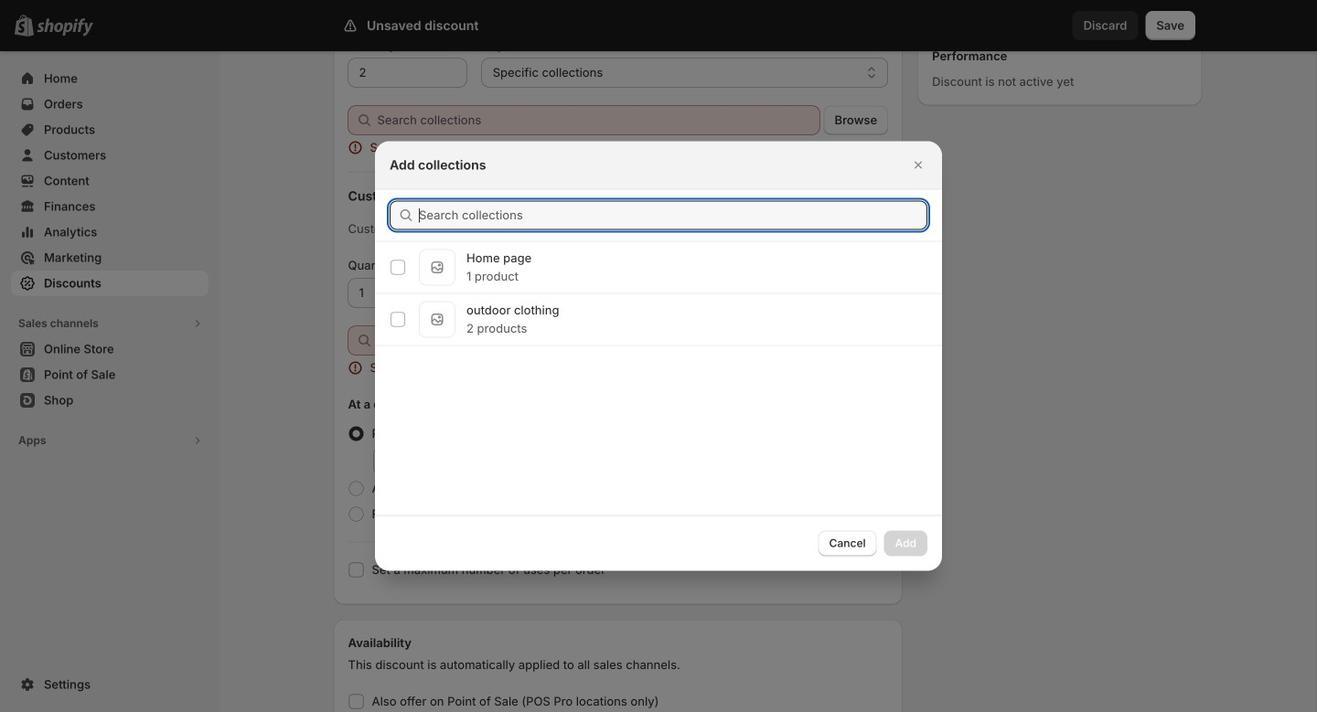 Task type: locate. For each thing, give the bounding box(es) containing it.
dialog
[[0, 141, 1318, 572]]

shopify image
[[37, 18, 93, 36]]



Task type: vqa. For each thing, say whether or not it's contained in the screenshot.
Shopify Image
yes



Task type: describe. For each thing, give the bounding box(es) containing it.
Search collections text field
[[419, 201, 928, 230]]



